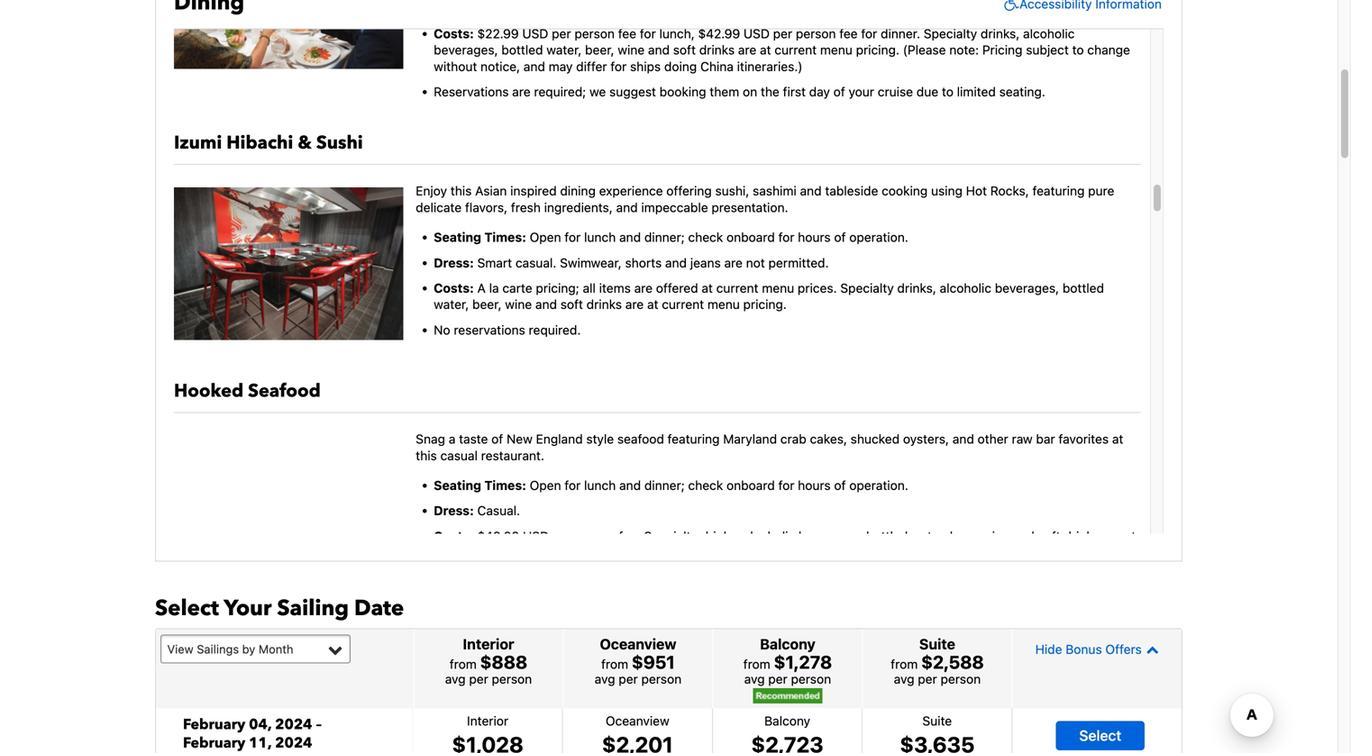 Task type: locate. For each thing, give the bounding box(es) containing it.
we
[[590, 84, 606, 99]]

notice,
[[481, 59, 520, 74], [840, 546, 880, 561]]

dinner; for hooked seafood
[[645, 478, 685, 493]]

0 vertical spatial lunch
[[584, 230, 616, 245]]

0 vertical spatial check
[[689, 230, 724, 245]]

select for select your sailing date
[[155, 594, 219, 624]]

1 vertical spatial drinks,
[[898, 281, 937, 296]]

0 vertical spatial costs:
[[434, 26, 474, 41]]

oceanview from $951 avg per person
[[595, 636, 682, 687]]

0 horizontal spatial water,
[[434, 297, 469, 312]]

seating down casual
[[434, 478, 482, 493]]

3 avg from the left
[[745, 672, 765, 687]]

not
[[747, 255, 766, 270]]

times:
[[485, 230, 527, 245], [485, 478, 527, 493]]

lunch
[[584, 230, 616, 245], [584, 478, 616, 493]]

2 times: from the top
[[485, 478, 527, 493]]

0 vertical spatial differ
[[577, 59, 607, 74]]

1 horizontal spatial beverages,
[[799, 529, 863, 544]]

0 vertical spatial alcoholic
[[1024, 26, 1075, 41]]

check for izumi hibachi & sushi
[[689, 230, 724, 245]]

0 vertical spatial open
[[530, 230, 562, 245]]

3 from from the left
[[744, 657, 771, 672]]

1 dress: from the top
[[434, 255, 474, 270]]

note: down 'fee.'
[[609, 546, 639, 561]]

seating times: open for lunch and dinner; check onboard for hours of operation. down impeccable
[[434, 230, 909, 245]]

2 vertical spatial water,
[[912, 529, 947, 544]]

current down not
[[717, 281, 759, 296]]

bottled inside a la carte pricing; all items are offered at current menu prices. specialty drinks, alcoholic beverages, bottled water, beer, wine and soft drinks are at current menu pricing.
[[1063, 281, 1105, 296]]

ships
[[630, 59, 661, 74], [990, 546, 1021, 561]]

differ inside $22.99 usd per person fee for lunch, $42.99 usd per person fee for dinner. specialty drinks, alcoholic beverages, bottled water, beer, wine and soft drinks are at current menu pricing. (please note: pricing subject to change without notice, and may differ for ships doing china itineraries.)
[[577, 59, 607, 74]]

1 seating from the top
[[434, 230, 482, 245]]

bottled
[[502, 42, 543, 57], [1063, 281, 1105, 296], [867, 529, 908, 544]]

1 lunch from the top
[[584, 230, 616, 245]]

0 vertical spatial specialty
[[924, 26, 978, 41]]

fee
[[619, 26, 637, 41], [840, 26, 858, 41]]

0 horizontal spatial fee
[[619, 26, 637, 41]]

of down tableside
[[835, 230, 846, 245]]

1 vertical spatial soft
[[561, 297, 583, 312]]

the
[[761, 84, 780, 99]]

at inside snag a taste of new england style seafood featuring maryland crab cakes, shucked oysters, and other raw bar favorites at this casual restaurant.
[[1113, 432, 1124, 447]]

1 horizontal spatial alcoholic
[[940, 281, 992, 296]]

1 horizontal spatial doing
[[1024, 546, 1057, 561]]

costs:
[[434, 26, 474, 41], [434, 281, 474, 296], [434, 529, 474, 544]]

usd for specialty
[[523, 529, 549, 544]]

dress:
[[434, 255, 474, 270], [434, 504, 474, 519]]

new
[[507, 432, 533, 447]]

person
[[575, 26, 615, 41], [796, 26, 837, 41], [575, 529, 616, 544], [492, 672, 532, 687], [642, 672, 682, 687], [791, 672, 832, 687], [941, 672, 981, 687]]

1 vertical spatial oceanview
[[606, 714, 670, 729]]

2 hours from the top
[[798, 478, 831, 493]]

differ inside $49.99 usd per person fee. specialty drinks, alcoholic beverages, bottled water, beer, wine and soft drinks are at current menu pricing. (please note: pricing subject to change without notice, and may differ for ships doing china itineraries.)
[[936, 546, 967, 561]]

1 onboard from the top
[[727, 230, 775, 245]]

1 vertical spatial beverages,
[[995, 281, 1060, 296]]

0 horizontal spatial wine
[[505, 297, 532, 312]]

ships inside $22.99 usd per person fee for lunch, $42.99 usd per person fee for dinner. specialty drinks, alcoholic beverages, bottled water, beer, wine and soft drinks are at current menu pricing. (please note: pricing subject to change without notice, and may differ for ships doing china itineraries.)
[[630, 59, 661, 74]]

1 horizontal spatial without
[[793, 546, 837, 561]]

2 fee from the left
[[840, 26, 858, 41]]

specialty right 'fee.'
[[644, 529, 698, 544]]

beverages, inside $49.99 usd per person fee. specialty drinks, alcoholic beverages, bottled water, beer, wine and soft drinks are at current menu pricing. (please note: pricing subject to change without notice, and may differ for ships doing china itineraries.)
[[799, 529, 863, 544]]

0 vertical spatial may
[[549, 59, 573, 74]]

1 check from the top
[[689, 230, 724, 245]]

1 dinner; from the top
[[645, 230, 685, 245]]

snag
[[416, 432, 446, 447]]

onboard down snag a taste of new england style seafood featuring maryland crab cakes, shucked oysters, and other raw bar favorites at this casual restaurant.
[[727, 478, 775, 493]]

0 horizontal spatial notice,
[[481, 59, 520, 74]]

1 vertical spatial water,
[[434, 297, 469, 312]]

seating for hooked seafood
[[434, 478, 482, 493]]

dress: for hooked seafood
[[434, 504, 474, 519]]

seating for izumi hibachi & sushi
[[434, 230, 482, 245]]

lunch up 'swimwear,'
[[584, 230, 616, 245]]

usd inside $49.99 usd per person fee. specialty drinks, alcoholic beverages, bottled water, beer, wine and soft drinks are at current menu pricing. (please note: pricing subject to change without notice, and may differ for ships doing china itineraries.)
[[523, 529, 549, 544]]

current up first
[[775, 42, 817, 57]]

0 vertical spatial suite
[[920, 636, 956, 653]]

itineraries.)
[[737, 59, 803, 74], [434, 562, 500, 577]]

are inside $22.99 usd per person fee for lunch, $42.99 usd per person fee for dinner. specialty drinks, alcoholic beverages, bottled water, beer, wine and soft drinks are at current menu pricing. (please note: pricing subject to change without notice, and may differ for ships doing china itineraries.)
[[739, 42, 757, 57]]

0 vertical spatial note:
[[950, 42, 980, 57]]

0 horizontal spatial subject
[[686, 546, 729, 561]]

avg for $2,588
[[894, 672, 915, 687]]

dinner; down impeccable
[[645, 230, 685, 245]]

0 horizontal spatial pricing.
[[515, 546, 559, 561]]

enjoy
[[416, 184, 447, 199]]

0 vertical spatial balcony
[[760, 636, 816, 653]]

1 horizontal spatial (please
[[903, 42, 947, 57]]

0 vertical spatial itineraries.)
[[737, 59, 803, 74]]

1 horizontal spatial itineraries.)
[[737, 59, 803, 74]]

0 vertical spatial dinner;
[[645, 230, 685, 245]]

balcony inside balcony from $1,278 avg per person
[[760, 636, 816, 653]]

1 costs: from the top
[[434, 26, 474, 41]]

balcony for balcony
[[765, 714, 811, 729]]

onboard up not
[[727, 230, 775, 245]]

2 costs: from the top
[[434, 281, 474, 296]]

may inside $49.99 usd per person fee. specialty drinks, alcoholic beverages, bottled water, beer, wine and soft drinks are at current menu pricing. (please note: pricing subject to change without notice, and may differ for ships doing china itineraries.)
[[908, 546, 932, 561]]

1 horizontal spatial china
[[1060, 546, 1093, 561]]

oceanview inside oceanview from $951 avg per person
[[600, 636, 677, 653]]

no reservations required.
[[434, 323, 581, 338]]

4 avg from the left
[[894, 672, 915, 687]]

1 horizontal spatial to
[[942, 84, 954, 99]]

1 vertical spatial costs:
[[434, 281, 474, 296]]

2 horizontal spatial soft
[[1039, 529, 1061, 544]]

operation. down cooking
[[850, 230, 909, 245]]

avg for $1,278
[[745, 672, 765, 687]]

all
[[583, 281, 596, 296]]

pricing inside $22.99 usd per person fee for lunch, $42.99 usd per person fee for dinner. specialty drinks, alcoholic beverages, bottled water, beer, wine and soft drinks are at current menu pricing. (please note: pricing subject to change without notice, and may differ for ships doing china itineraries.)
[[983, 42, 1023, 57]]

from inside oceanview from $951 avg per person
[[602, 657, 629, 672]]

0 horizontal spatial featuring
[[668, 432, 720, 447]]

from for $951
[[602, 657, 629, 672]]

person inside the interior from $888 avg per person
[[492, 672, 532, 687]]

2 onboard from the top
[[727, 478, 775, 493]]

$22.99 usd per person fee for lunch, $42.99 usd per person fee for dinner. specialty drinks, alcoholic beverages, bottled water, beer, wine and soft drinks are at current menu pricing. (please note: pricing subject to change without notice, and may differ for ships doing china itineraries.)
[[434, 26, 1131, 74]]

1 seating times: open for lunch and dinner; check onboard for hours of operation. from the top
[[434, 230, 909, 245]]

1 horizontal spatial beer,
[[585, 42, 615, 57]]

menu down "permitted."
[[762, 281, 795, 296]]

oceanview for oceanview
[[606, 714, 670, 729]]

to inside $49.99 usd per person fee. specialty drinks, alcoholic beverages, bottled water, beer, wine and soft drinks are at current menu pricing. (please note: pricing subject to change without notice, and may differ for ships doing china itineraries.)
[[732, 546, 744, 561]]

suggest
[[610, 84, 657, 99]]

hot
[[967, 184, 988, 199]]

1 open from the top
[[530, 230, 562, 245]]

avg inside balcony from $1,278 avg per person
[[745, 672, 765, 687]]

cooking
[[882, 184, 928, 199]]

1 horizontal spatial change
[[1088, 42, 1131, 57]]

fee left lunch,
[[619, 26, 637, 41]]

balcony for balcony from $1,278 avg per person
[[760, 636, 816, 653]]

1 vertical spatial open
[[530, 478, 562, 493]]

1 vertical spatial note:
[[609, 546, 639, 561]]

open
[[530, 230, 562, 245], [530, 478, 562, 493]]

2 check from the top
[[689, 478, 724, 493]]

3 costs: from the top
[[434, 529, 474, 544]]

pricing
[[983, 42, 1023, 57], [642, 546, 682, 561]]

itineraries.) inside $22.99 usd per person fee for lunch, $42.99 usd per person fee for dinner. specialty drinks, alcoholic beverages, bottled water, beer, wine and soft drinks are at current menu pricing. (please note: pricing subject to change without notice, and may differ for ships doing china itineraries.)
[[737, 59, 803, 74]]

lunch down style
[[584, 478, 616, 493]]

menu inside $49.99 usd per person fee. specialty drinks, alcoholic beverages, bottled water, beer, wine and soft drinks are at current menu pricing. (please note: pricing subject to change without notice, and may differ for ships doing china itineraries.)
[[480, 546, 512, 561]]

avg inside the interior from $888 avg per person
[[445, 672, 466, 687]]

note:
[[950, 42, 980, 57], [609, 546, 639, 561]]

maryland
[[724, 432, 778, 447]]

avg left "$951"
[[595, 672, 616, 687]]

avg left $2,588 at the right of page
[[894, 672, 915, 687]]

note: up limited
[[950, 42, 980, 57]]

1 horizontal spatial ships
[[990, 546, 1021, 561]]

0 vertical spatial operation.
[[850, 230, 909, 245]]

menu down $49.99
[[480, 546, 512, 561]]

without inside $22.99 usd per person fee for lunch, $42.99 usd per person fee for dinner. specialty drinks, alcoholic beverages, bottled water, beer, wine and soft drinks are at current menu pricing. (please note: pricing subject to change without notice, and may differ for ships doing china itineraries.)
[[434, 59, 477, 74]]

beer, inside $22.99 usd per person fee for lunch, $42.99 usd per person fee for dinner. specialty drinks, alcoholic beverages, bottled water, beer, wine and soft drinks are at current menu pricing. (please note: pricing subject to change without notice, and may differ for ships doing china itineraries.)
[[585, 42, 615, 57]]

from
[[450, 657, 477, 672], [602, 657, 629, 672], [744, 657, 771, 672], [891, 657, 918, 672]]

from up recommended image
[[744, 657, 771, 672]]

per inside suite from $2,588 avg per person
[[918, 672, 938, 687]]

2 operation. from the top
[[850, 478, 909, 493]]

from left $2,588 at the right of page
[[891, 657, 918, 672]]

1 horizontal spatial bottled
[[867, 529, 908, 544]]

hours up "permitted."
[[798, 230, 831, 245]]

1 vertical spatial change
[[747, 546, 790, 561]]

interior for interior from $888 avg per person
[[463, 636, 515, 653]]

suite for suite from $2,588 avg per person
[[920, 636, 956, 653]]

0 vertical spatial soft
[[674, 42, 696, 57]]

1 vertical spatial wine
[[505, 297, 532, 312]]

1 horizontal spatial this
[[451, 184, 472, 199]]

$49.99
[[478, 529, 520, 544]]

select your sailing date
[[155, 594, 404, 624]]

1 vertical spatial dress:
[[434, 504, 474, 519]]

featuring left the pure
[[1033, 184, 1085, 199]]

fee left dinner.
[[840, 26, 858, 41]]

2 vertical spatial to
[[732, 546, 744, 561]]

from for $888
[[450, 657, 477, 672]]

costs: left a
[[434, 281, 474, 296]]

1 vertical spatial times:
[[485, 478, 527, 493]]

casual.
[[516, 255, 557, 270]]

check up jeans on the top of the page
[[689, 230, 724, 245]]

pricing inside $49.99 usd per person fee. specialty drinks, alcoholic beverages, bottled water, beer, wine and soft drinks are at current menu pricing. (please note: pricing subject to change without notice, and may differ for ships doing china itineraries.)
[[642, 546, 682, 561]]

avg up recommended image
[[745, 672, 765, 687]]

0 vertical spatial interior
[[463, 636, 515, 653]]

check for hooked seafood
[[689, 478, 724, 493]]

rocks,
[[991, 184, 1030, 199]]

1 vertical spatial onboard
[[727, 478, 775, 493]]

2 lunch from the top
[[584, 478, 616, 493]]

beer, inside a la carte pricing; all items are offered at current menu prices. specialty drinks, alcoholic beverages, bottled water, beer, wine and soft drinks are at current menu pricing.
[[473, 297, 502, 312]]

this
[[451, 184, 472, 199], [416, 449, 437, 463]]

1 times: from the top
[[485, 230, 527, 245]]

from left $888
[[450, 657, 477, 672]]

balcony up recommended image
[[760, 636, 816, 653]]

specialty right dinner.
[[924, 26, 978, 41]]

wine inside $49.99 usd per person fee. specialty drinks, alcoholic beverages, bottled water, beer, wine and soft drinks are at current menu pricing. (please note: pricing subject to change without notice, and may differ for ships doing china itineraries.)
[[983, 529, 1010, 544]]

2 horizontal spatial water,
[[912, 529, 947, 544]]

usd right $49.99
[[523, 529, 549, 544]]

2 horizontal spatial beer,
[[950, 529, 980, 544]]

open for hooked seafood
[[530, 478, 562, 493]]

$49.99 usd per person fee. specialty drinks, alcoholic beverages, bottled water, beer, wine and soft drinks are at current menu pricing. (please note: pricing subject to change without notice, and may differ for ships doing china itineraries.)
[[434, 529, 1137, 577]]

view sailings by month link
[[161, 635, 351, 664]]

favorites
[[1059, 432, 1109, 447]]

select
[[155, 594, 219, 624], [1080, 728, 1122, 745]]

2 dinner; from the top
[[645, 478, 685, 493]]

change
[[1088, 42, 1131, 57], [747, 546, 790, 561]]

current down 'dress: casual.'
[[434, 546, 476, 561]]

select up view
[[155, 594, 219, 624]]

2 vertical spatial bottled
[[867, 529, 908, 544]]

operation.
[[850, 230, 909, 245], [850, 478, 909, 493]]

and inside snag a taste of new england style seafood featuring maryland crab cakes, shucked oysters, and other raw bar favorites at this casual restaurant.
[[953, 432, 975, 447]]

times: for izumi hibachi & sushi
[[485, 230, 527, 245]]

bonus
[[1066, 642, 1103, 657]]

1 vertical spatial (please
[[562, 546, 606, 561]]

at inside $22.99 usd per person fee for lunch, $42.99 usd per person fee for dinner. specialty drinks, alcoholic beverages, bottled water, beer, wine and soft drinks are at current menu pricing. (please note: pricing subject to change without notice, and may differ for ships doing china itineraries.)
[[760, 42, 772, 57]]

hours down cakes,
[[798, 478, 831, 493]]

hours
[[798, 230, 831, 245], [798, 478, 831, 493]]

hours for hooked seafood
[[798, 478, 831, 493]]

2 vertical spatial drinks,
[[701, 529, 740, 544]]

1 vertical spatial pricing
[[642, 546, 682, 561]]

0 vertical spatial dress:
[[434, 255, 474, 270]]

pricing. down not
[[744, 297, 787, 312]]

beverages,
[[434, 42, 498, 57], [995, 281, 1060, 296], [799, 529, 863, 544]]

1 horizontal spatial subject
[[1027, 42, 1070, 57]]

2 horizontal spatial pricing.
[[856, 42, 900, 57]]

usd right the $22.99
[[523, 26, 549, 41]]

itineraries.) inside $49.99 usd per person fee. specialty drinks, alcoholic beverages, bottled water, beer, wine and soft drinks are at current menu pricing. (please note: pricing subject to change without notice, and may differ for ships doing china itineraries.)
[[434, 562, 500, 577]]

0 vertical spatial beverages,
[[434, 42, 498, 57]]

seating times: open for lunch and dinner; check onboard for hours of operation. for hooked seafood
[[434, 478, 909, 493]]

1 horizontal spatial fee
[[840, 26, 858, 41]]

beer,
[[585, 42, 615, 57], [473, 297, 502, 312], [950, 529, 980, 544]]

water, inside a la carte pricing; all items are offered at current menu prices. specialty drinks, alcoholic beverages, bottled water, beer, wine and soft drinks are at current menu pricing.
[[434, 297, 469, 312]]

from inside the interior from $888 avg per person
[[450, 657, 477, 672]]

china inside $49.99 usd per person fee. specialty drinks, alcoholic beverages, bottled water, beer, wine and soft drinks are at current menu pricing. (please note: pricing subject to change without notice, and may differ for ships doing china itineraries.)
[[1060, 546, 1093, 561]]

required;
[[534, 84, 586, 99]]

0 vertical spatial seating times: open for lunch and dinner; check onboard for hours of operation.
[[434, 230, 909, 245]]

0 horizontal spatial to
[[732, 546, 744, 561]]

2 dress: from the top
[[434, 504, 474, 519]]

0 vertical spatial drinks,
[[981, 26, 1020, 41]]

menu up day
[[821, 42, 853, 57]]

1 horizontal spatial featuring
[[1033, 184, 1085, 199]]

for
[[640, 26, 656, 41], [862, 26, 878, 41], [611, 59, 627, 74], [565, 230, 581, 245], [779, 230, 795, 245], [565, 478, 581, 493], [779, 478, 795, 493], [970, 546, 986, 561]]

2 seating times: open for lunch and dinner; check onboard for hours of operation. from the top
[[434, 478, 909, 493]]

open up casual.
[[530, 230, 562, 245]]

check down snag a taste of new england style seafood featuring maryland crab cakes, shucked oysters, and other raw bar favorites at this casual restaurant.
[[689, 478, 724, 493]]

beverages, inside a la carte pricing; all items are offered at current menu prices. specialty drinks, alcoholic beverages, bottled water, beer, wine and soft drinks are at current menu pricing.
[[995, 281, 1060, 296]]

of
[[834, 84, 846, 99], [835, 230, 846, 245], [492, 432, 504, 447], [835, 478, 846, 493]]

0 horizontal spatial (please
[[562, 546, 606, 561]]

1 vertical spatial pricing.
[[744, 297, 787, 312]]

ships inside $49.99 usd per person fee. specialty drinks, alcoholic beverages, bottled water, beer, wine and soft drinks are at current menu pricing. (please note: pricing subject to change without notice, and may differ for ships doing china itineraries.)
[[990, 546, 1021, 561]]

experience
[[599, 184, 663, 199]]

hide
[[1036, 642, 1063, 657]]

sailing
[[277, 594, 349, 624]]

menu
[[821, 42, 853, 57], [762, 281, 795, 296], [708, 297, 740, 312], [480, 546, 512, 561]]

menu down jeans on the top of the page
[[708, 297, 740, 312]]

seating times: open for lunch and dinner; check onboard for hours of operation. down seafood
[[434, 478, 909, 493]]

this down snag
[[416, 449, 437, 463]]

your
[[849, 84, 875, 99]]

1 operation. from the top
[[850, 230, 909, 245]]

operation. down shucked
[[850, 478, 909, 493]]

onboard for hooked seafood
[[727, 478, 775, 493]]

1 hours from the top
[[798, 230, 831, 245]]

are inside $49.99 usd per person fee. specialty drinks, alcoholic beverages, bottled water, beer, wine and soft drinks are at current menu pricing. (please note: pricing subject to change without notice, and may differ for ships doing china itineraries.)
[[1104, 529, 1122, 544]]

0 vertical spatial to
[[1073, 42, 1085, 57]]

0 vertical spatial times:
[[485, 230, 527, 245]]

dress: left smart
[[434, 255, 474, 270]]

seating down delicate
[[434, 230, 482, 245]]

1 vertical spatial beer,
[[473, 297, 502, 312]]

0 vertical spatial onboard
[[727, 230, 775, 245]]

2 seating from the top
[[434, 478, 482, 493]]

subject
[[1027, 42, 1070, 57], [686, 546, 729, 561]]

alcoholic inside a la carte pricing; all items are offered at current menu prices. specialty drinks, alcoholic beverages, bottled water, beer, wine and soft drinks are at current menu pricing.
[[940, 281, 992, 296]]

of left new
[[492, 432, 504, 447]]

of inside snag a taste of new england style seafood featuring maryland crab cakes, shucked oysters, and other raw bar favorites at this casual restaurant.
[[492, 432, 504, 447]]

dinner; down seafood
[[645, 478, 685, 493]]

may inside $22.99 usd per person fee for lunch, $42.99 usd per person fee for dinner. specialty drinks, alcoholic beverages, bottled water, beer, wine and soft drinks are at current menu pricing. (please note: pricing subject to change without notice, and may differ for ships doing china itineraries.)
[[549, 59, 573, 74]]

2 horizontal spatial alcoholic
[[1024, 26, 1075, 41]]

bottled inside $22.99 usd per person fee for lunch, $42.99 usd per person fee for dinner. specialty drinks, alcoholic beverages, bottled water, beer, wine and soft drinks are at current menu pricing. (please note: pricing subject to change without notice, and may differ for ships doing china itineraries.)
[[502, 42, 543, 57]]

seating times: open for lunch and dinner; check onboard for hours of operation. for izumi hibachi & sushi
[[434, 230, 909, 245]]

1 horizontal spatial water,
[[547, 42, 582, 57]]

costs: for izumi hibachi & sushi
[[434, 281, 474, 296]]

1 horizontal spatial select
[[1080, 728, 1122, 745]]

pricing. down dinner.
[[856, 42, 900, 57]]

1 vertical spatial hours
[[798, 478, 831, 493]]

1 from from the left
[[450, 657, 477, 672]]

this inside the enjoy this asian inspired dining experience offering sushi, sashimi and tableside cooking using hot rocks, featuring pure delicate flavors, fresh ingredients, and impeccable presentation.
[[451, 184, 472, 199]]

costs: down 'dress: casual.'
[[434, 529, 474, 544]]

(please inside $49.99 usd per person fee. specialty drinks, alcoholic beverages, bottled water, beer, wine and soft drinks are at current menu pricing. (please note: pricing subject to change without notice, and may differ for ships doing china itineraries.)
[[562, 546, 606, 561]]

balcony from $1,278 avg per person
[[744, 636, 833, 687]]

operation. for izumi hibachi & sushi
[[850, 230, 909, 245]]

1 vertical spatial check
[[689, 478, 724, 493]]

pricing. down $49.99
[[515, 546, 559, 561]]

featuring right seafood
[[668, 432, 720, 447]]

1 horizontal spatial notice,
[[840, 546, 880, 561]]

beer, inside $49.99 usd per person fee. specialty drinks, alcoholic beverages, bottled water, beer, wine and soft drinks are at current menu pricing. (please note: pricing subject to change without notice, and may differ for ships doing china itineraries.)
[[950, 529, 980, 544]]

$22.99
[[478, 26, 519, 41]]

2 avg from the left
[[595, 672, 616, 687]]

swimwear,
[[560, 255, 622, 270]]

times: up casual. at the left bottom of the page
[[485, 478, 527, 493]]

0 horizontal spatial beer,
[[473, 297, 502, 312]]

1 vertical spatial alcoholic
[[940, 281, 992, 296]]

interior inside the interior from $888 avg per person
[[463, 636, 515, 653]]

0 vertical spatial china
[[701, 59, 734, 74]]

select down "hide bonus offers" link
[[1080, 728, 1122, 745]]

current down offered at the top
[[662, 297, 704, 312]]

2 from from the left
[[602, 657, 629, 672]]

costs: for hooked seafood
[[434, 529, 474, 544]]

0 horizontal spatial soft
[[561, 297, 583, 312]]

dinner; for izumi hibachi & sushi
[[645, 230, 685, 245]]

first
[[783, 84, 806, 99]]

dress: left casual. at the left bottom of the page
[[434, 504, 474, 519]]

2 horizontal spatial beverages,
[[995, 281, 1060, 296]]

change inside $49.99 usd per person fee. specialty drinks, alcoholic beverages, bottled water, beer, wine and soft drinks are at current menu pricing. (please note: pricing subject to change without notice, and may differ for ships doing china itineraries.)
[[747, 546, 790, 561]]

0 vertical spatial subject
[[1027, 42, 1070, 57]]

1 vertical spatial bottled
[[1063, 281, 1105, 296]]

change inside $22.99 usd per person fee for lunch, $42.99 usd per person fee for dinner. specialty drinks, alcoholic beverages, bottled water, beer, wine and soft drinks are at current menu pricing. (please note: pricing subject to change without notice, and may differ for ships doing china itineraries.)
[[1088, 42, 1131, 57]]

–
[[316, 715, 322, 735]]

1 fee from the left
[[619, 26, 637, 41]]

4 from from the left
[[891, 657, 918, 672]]

drinks inside a la carte pricing; all items are offered at current menu prices. specialty drinks, alcoholic beverages, bottled water, beer, wine and soft drinks are at current menu pricing.
[[587, 297, 622, 312]]

avg inside oceanview from $951 avg per person
[[595, 672, 616, 687]]

items
[[599, 281, 631, 296]]

avg left $888
[[445, 672, 466, 687]]

this up delicate
[[451, 184, 472, 199]]

your
[[224, 594, 272, 624]]

drinks
[[700, 42, 735, 57], [587, 297, 622, 312], [1065, 529, 1100, 544]]

suite inside suite from $2,588 avg per person
[[920, 636, 956, 653]]

interior for interior
[[467, 714, 509, 729]]

casual.
[[478, 504, 521, 519]]

chevron up image
[[1142, 644, 1160, 656]]

note: inside $49.99 usd per person fee. specialty drinks, alcoholic beverages, bottled water, beer, wine and soft drinks are at current menu pricing. (please note: pricing subject to change without notice, and may differ for ships doing china itineraries.)
[[609, 546, 639, 561]]

sailings
[[197, 643, 239, 656]]

no
[[434, 323, 451, 338]]

1 vertical spatial lunch
[[584, 478, 616, 493]]

times: up smart
[[485, 230, 527, 245]]

1 horizontal spatial note:
[[950, 42, 980, 57]]

open for izumi hibachi & sushi
[[530, 230, 562, 245]]

alcoholic
[[1024, 26, 1075, 41], [940, 281, 992, 296], [744, 529, 796, 544]]

2 vertical spatial pricing.
[[515, 546, 559, 561]]

1 avg from the left
[[445, 672, 466, 687]]

open down restaurant.
[[530, 478, 562, 493]]

itineraries.) up the
[[737, 59, 803, 74]]

day
[[810, 84, 831, 99]]

2 vertical spatial drinks
[[1065, 529, 1100, 544]]

2 vertical spatial beverages,
[[799, 529, 863, 544]]

itineraries.) down $49.99
[[434, 562, 500, 577]]

from inside suite from $2,588 avg per person
[[891, 657, 918, 672]]

1 vertical spatial may
[[908, 546, 932, 561]]

1 vertical spatial dinner;
[[645, 478, 685, 493]]

2 open from the top
[[530, 478, 562, 493]]

featuring inside the enjoy this asian inspired dining experience offering sushi, sashimi and tableside cooking using hot rocks, featuring pure delicate flavors, fresh ingredients, and impeccable presentation.
[[1033, 184, 1085, 199]]

oceanview for oceanview from $951 avg per person
[[600, 636, 677, 653]]

0 vertical spatial water,
[[547, 42, 582, 57]]

costs: left the $22.99
[[434, 26, 474, 41]]

2 vertical spatial soft
[[1039, 529, 1061, 544]]

1 vertical spatial notice,
[[840, 546, 880, 561]]

specialty right the prices.
[[841, 281, 894, 296]]

balcony
[[760, 636, 816, 653], [765, 714, 811, 729]]

from inside balcony from $1,278 avg per person
[[744, 657, 771, 672]]

balcony down recommended image
[[765, 714, 811, 729]]

from left "$951"
[[602, 657, 629, 672]]

0 vertical spatial pricing.
[[856, 42, 900, 57]]

2 horizontal spatial drinks
[[1065, 529, 1100, 544]]

cakes,
[[810, 432, 848, 447]]

pricing.
[[856, 42, 900, 57], [744, 297, 787, 312], [515, 546, 559, 561]]

wheelchair image
[[1000, 0, 1020, 12]]

0 vertical spatial seating
[[434, 230, 482, 245]]

04,
[[249, 715, 272, 735]]

2 horizontal spatial drinks,
[[981, 26, 1020, 41]]

water, inside $22.99 usd per person fee for lunch, $42.99 usd per person fee for dinner. specialty drinks, alcoholic beverages, bottled water, beer, wine and soft drinks are at current menu pricing. (please note: pricing subject to change without notice, and may differ for ships doing china itineraries.)
[[547, 42, 582, 57]]

avg inside suite from $2,588 avg per person
[[894, 672, 915, 687]]

style
[[587, 432, 614, 447]]



Task type: describe. For each thing, give the bounding box(es) containing it.
suite from $2,588 avg per person
[[891, 636, 985, 687]]

presentation.
[[712, 200, 789, 215]]

$42.99
[[699, 26, 741, 41]]

on
[[743, 84, 758, 99]]

sashimi
[[753, 184, 797, 199]]

england
[[536, 432, 583, 447]]

pricing. inside $49.99 usd per person fee. specialty drinks, alcoholic beverages, bottled water, beer, wine and soft drinks are at current menu pricing. (please note: pricing subject to change without notice, and may differ for ships doing china itineraries.)
[[515, 546, 559, 561]]

offered
[[656, 281, 699, 296]]

sushi
[[316, 131, 363, 156]]

hooked
[[174, 379, 244, 404]]

note: inside $22.99 usd per person fee for lunch, $42.99 usd per person fee for dinner. specialty drinks, alcoholic beverages, bottled water, beer, wine and soft drinks are at current menu pricing. (please note: pricing subject to change without notice, and may differ for ships doing china itineraries.)
[[950, 42, 980, 57]]

(please inside $22.99 usd per person fee for lunch, $42.99 usd per person fee for dinner. specialty drinks, alcoholic beverages, bottled water, beer, wine and soft drinks are at current menu pricing. (please note: pricing subject to change without notice, and may differ for ships doing china itineraries.)
[[903, 42, 947, 57]]

view
[[167, 643, 194, 656]]

2024
[[275, 715, 313, 735]]

hours for izumi hibachi & sushi
[[798, 230, 831, 245]]

doing inside $49.99 usd per person fee. specialty drinks, alcoholic beverages, bottled water, beer, wine and soft drinks are at current menu pricing. (please note: pricing subject to change without notice, and may differ for ships doing china itineraries.)
[[1024, 546, 1057, 561]]

pricing. inside $22.99 usd per person fee for lunch, $42.99 usd per person fee for dinner. specialty drinks, alcoholic beverages, bottled water, beer, wine and soft drinks are at current menu pricing. (please note: pricing subject to change without notice, and may differ for ships doing china itineraries.)
[[856, 42, 900, 57]]

asian
[[475, 184, 507, 199]]

snag a taste of new england style seafood featuring maryland crab cakes, shucked oysters, and other raw bar favorites at this casual restaurant.
[[416, 432, 1124, 463]]

pricing. inside a la carte pricing; all items are offered at current menu prices. specialty drinks, alcoholic beverages, bottled water, beer, wine and soft drinks are at current menu pricing.
[[744, 297, 787, 312]]

person inside $49.99 usd per person fee. specialty drinks, alcoholic beverages, bottled water, beer, wine and soft drinks are at current menu pricing. (please note: pricing subject to change without notice, and may differ for ships doing china itineraries.)
[[575, 529, 616, 544]]

february
[[183, 715, 245, 735]]

oysters,
[[904, 432, 950, 447]]

$951
[[632, 652, 675, 673]]

subject inside $22.99 usd per person fee for lunch, $42.99 usd per person fee for dinner. specialty drinks, alcoholic beverages, bottled water, beer, wine and soft drinks are at current menu pricing. (please note: pricing subject to change without notice, and may differ for ships doing china itineraries.)
[[1027, 42, 1070, 57]]

specialty inside $22.99 usd per person fee for lunch, $42.99 usd per person fee for dinner. specialty drinks, alcoholic beverages, bottled water, beer, wine and soft drinks are at current menu pricing. (please note: pricing subject to change without notice, and may differ for ships doing china itineraries.)
[[924, 26, 978, 41]]

$888
[[480, 652, 528, 673]]

notice, inside $22.99 usd per person fee for lunch, $42.99 usd per person fee for dinner. specialty drinks, alcoholic beverages, bottled water, beer, wine and soft drinks are at current menu pricing. (please note: pricing subject to change without notice, and may differ for ships doing china itineraries.)
[[481, 59, 520, 74]]

bottled inside $49.99 usd per person fee. specialty drinks, alcoholic beverages, bottled water, beer, wine and soft drinks are at current menu pricing. (please note: pricing subject to change without notice, and may differ for ships doing china itineraries.)
[[867, 529, 908, 544]]

menu inside $22.99 usd per person fee for lunch, $42.99 usd per person fee for dinner. specialty drinks, alcoholic beverages, bottled water, beer, wine and soft drinks are at current menu pricing. (please note: pricing subject to change without notice, and may differ for ships doing china itineraries.)
[[821, 42, 853, 57]]

at inside $49.99 usd per person fee. specialty drinks, alcoholic beverages, bottled water, beer, wine and soft drinks are at current menu pricing. (please note: pricing subject to change without notice, and may differ for ships doing china itineraries.)
[[1125, 529, 1137, 544]]

onboard for izumi hibachi & sushi
[[727, 230, 775, 245]]

person inside balcony from $1,278 avg per person
[[791, 672, 832, 687]]

a
[[449, 432, 456, 447]]

bar
[[1037, 432, 1056, 447]]

usd right $42.99
[[744, 26, 770, 41]]

avg for $888
[[445, 672, 466, 687]]

alcoholic inside $49.99 usd per person fee. specialty drinks, alcoholic beverages, bottled water, beer, wine and soft drinks are at current menu pricing. (please note: pricing subject to change without notice, and may differ for ships doing china itineraries.)
[[744, 529, 796, 544]]

seating.
[[1000, 84, 1046, 99]]

impeccable
[[642, 200, 709, 215]]

february 04, 2024 –
[[183, 715, 322, 735]]

for inside $49.99 usd per person fee. specialty drinks, alcoholic beverages, bottled water, beer, wine and soft drinks are at current menu pricing. (please note: pricing subject to change without notice, and may differ for ships doing china itineraries.)
[[970, 546, 986, 561]]

and inside a la carte pricing; all items are offered at current menu prices. specialty drinks, alcoholic beverages, bottled water, beer, wine and soft drinks are at current menu pricing.
[[536, 297, 557, 312]]

carte
[[503, 281, 533, 296]]

pure
[[1089, 184, 1115, 199]]

lunch for hooked seafood
[[584, 478, 616, 493]]

drinks, inside a la carte pricing; all items are offered at current menu prices. specialty drinks, alcoholic beverages, bottled water, beer, wine and soft drinks are at current menu pricing.
[[898, 281, 937, 296]]

jeans
[[691, 255, 721, 270]]

drinks inside $22.99 usd per person fee for lunch, $42.99 usd per person fee for dinner. specialty drinks, alcoholic beverages, bottled water, beer, wine and soft drinks are at current menu pricing. (please note: pricing subject to change without notice, and may differ for ships doing china itineraries.)
[[700, 42, 735, 57]]

interior from $888 avg per person
[[445, 636, 532, 687]]

water, inside $49.99 usd per person fee. specialty drinks, alcoholic beverages, bottled water, beer, wine and soft drinks are at current menu pricing. (please note: pricing subject to change without notice, and may differ for ships doing china itineraries.)
[[912, 529, 947, 544]]

due
[[917, 84, 939, 99]]

of down cakes,
[[835, 478, 846, 493]]

per inside balcony from $1,278 avg per person
[[769, 672, 788, 687]]

raw
[[1012, 432, 1033, 447]]

wine inside a la carte pricing; all items are offered at current menu prices. specialty drinks, alcoholic beverages, bottled water, beer, wine and soft drinks are at current menu pricing.
[[505, 297, 532, 312]]

current inside $22.99 usd per person fee for lunch, $42.99 usd per person fee for dinner. specialty drinks, alcoholic beverages, bottled water, beer, wine and soft drinks are at current menu pricing. (please note: pricing subject to change without notice, and may differ for ships doing china itineraries.)
[[775, 42, 817, 57]]

by
[[242, 643, 256, 656]]

booking
[[660, 84, 707, 99]]

soft inside a la carte pricing; all items are offered at current menu prices. specialty drinks, alcoholic beverages, bottled water, beer, wine and soft drinks are at current menu pricing.
[[561, 297, 583, 312]]

select link
[[1056, 722, 1146, 751]]

la
[[489, 281, 499, 296]]

&
[[298, 131, 312, 156]]

dress: for izumi hibachi & sushi
[[434, 255, 474, 270]]

permitted.
[[769, 255, 829, 270]]

casual
[[441, 449, 478, 463]]

select for select
[[1080, 728, 1122, 745]]

beverages, inside $22.99 usd per person fee for lunch, $42.99 usd per person fee for dinner. specialty drinks, alcoholic beverages, bottled water, beer, wine and soft drinks are at current menu pricing. (please note: pricing subject to change without notice, and may differ for ships doing china itineraries.)
[[434, 42, 498, 57]]

ingredients,
[[544, 200, 613, 215]]

delicate
[[416, 200, 462, 215]]

date
[[354, 594, 404, 624]]

specialty inside a la carte pricing; all items are offered at current menu prices. specialty drinks, alcoholic beverages, bottled water, beer, wine and soft drinks are at current menu pricing.
[[841, 281, 894, 296]]

without inside $49.99 usd per person fee. specialty drinks, alcoholic beverages, bottled water, beer, wine and soft drinks are at current menu pricing. (please note: pricing subject to change without notice, and may differ for ships doing china itineraries.)
[[793, 546, 837, 561]]

dining
[[560, 184, 596, 199]]

times: for hooked seafood
[[485, 478, 527, 493]]

lunch for izumi hibachi & sushi
[[584, 230, 616, 245]]

prices.
[[798, 281, 837, 296]]

current inside $49.99 usd per person fee. specialty drinks, alcoholic beverages, bottled water, beer, wine and soft drinks are at current menu pricing. (please note: pricing subject to change without notice, and may differ for ships doing china itineraries.)
[[434, 546, 476, 561]]

izumi
[[174, 131, 222, 156]]

view sailings by month
[[167, 643, 294, 656]]

a
[[478, 281, 486, 296]]

per inside the interior from $888 avg per person
[[469, 672, 489, 687]]

of right day
[[834, 84, 846, 99]]

reservations
[[434, 84, 509, 99]]

izumi hibachi & sushi
[[174, 131, 363, 156]]

lunch,
[[660, 26, 695, 41]]

usd for for
[[523, 26, 549, 41]]

inspired
[[511, 184, 557, 199]]

fresh
[[511, 200, 541, 215]]

suite for suite
[[923, 714, 953, 729]]

avg for $951
[[595, 672, 616, 687]]

seafood
[[618, 432, 665, 447]]

person inside suite from $2,588 avg per person
[[941, 672, 981, 687]]

1 vertical spatial to
[[942, 84, 954, 99]]

drinks inside $49.99 usd per person fee. specialty drinks, alcoholic beverages, bottled water, beer, wine and soft drinks are at current menu pricing. (please note: pricing subject to change without notice, and may differ for ships doing china itineraries.)
[[1065, 529, 1100, 544]]

per inside oceanview from $951 avg per person
[[619, 672, 638, 687]]

operation. for hooked seafood
[[850, 478, 909, 493]]

soft inside $22.99 usd per person fee for lunch, $42.99 usd per person fee for dinner. specialty drinks, alcoholic beverages, bottled water, beer, wine and soft drinks are at current menu pricing. (please note: pricing subject to change without notice, and may differ for ships doing china itineraries.)
[[674, 42, 696, 57]]

hibachi
[[227, 131, 293, 156]]

pricing;
[[536, 281, 580, 296]]

flavors,
[[465, 200, 508, 215]]

$2,588
[[922, 652, 985, 673]]

reservations are required; we suggest booking them on the first day of your cruise due to limited seating.
[[434, 84, 1046, 99]]

tableside
[[826, 184, 879, 199]]

alcoholic inside $22.99 usd per person fee for lunch, $42.99 usd per person fee for dinner. specialty drinks, alcoholic beverages, bottled water, beer, wine and soft drinks are at current menu pricing. (please note: pricing subject to change without notice, and may differ for ships doing china itineraries.)
[[1024, 26, 1075, 41]]

required.
[[529, 323, 581, 338]]

china inside $22.99 usd per person fee for lunch, $42.99 usd per person fee for dinner. specialty drinks, alcoholic beverages, bottled water, beer, wine and soft drinks are at current menu pricing. (please note: pricing subject to change without notice, and may differ for ships doing china itineraries.)
[[701, 59, 734, 74]]

per inside $49.99 usd per person fee. specialty drinks, alcoholic beverages, bottled water, beer, wine and soft drinks are at current menu pricing. (please note: pricing subject to change without notice, and may differ for ships doing china itineraries.)
[[553, 529, 572, 544]]

drinks, inside $22.99 usd per person fee for lunch, $42.99 usd per person fee for dinner. specialty drinks, alcoholic beverages, bottled water, beer, wine and soft drinks are at current menu pricing. (please note: pricing subject to change without notice, and may differ for ships doing china itineraries.)
[[981, 26, 1020, 41]]

offers
[[1106, 642, 1142, 657]]

other
[[978, 432, 1009, 447]]

limited
[[958, 84, 996, 99]]

fee.
[[619, 529, 641, 544]]

to inside $22.99 usd per person fee for lunch, $42.99 usd per person fee for dinner. specialty drinks, alcoholic beverages, bottled water, beer, wine and soft drinks are at current menu pricing. (please note: pricing subject to change without notice, and may differ for ships doing china itineraries.)
[[1073, 42, 1085, 57]]

specialty inside $49.99 usd per person fee. specialty drinks, alcoholic beverages, bottled water, beer, wine and soft drinks are at current menu pricing. (please note: pricing subject to change without notice, and may differ for ships doing china itineraries.)
[[644, 529, 698, 544]]

restaurant.
[[481, 449, 545, 463]]

featuring inside snag a taste of new england style seafood featuring maryland crab cakes, shucked oysters, and other raw bar favorites at this casual restaurant.
[[668, 432, 720, 447]]

wine inside $22.99 usd per person fee for lunch, $42.99 usd per person fee for dinner. specialty drinks, alcoholic beverages, bottled water, beer, wine and soft drinks are at current menu pricing. (please note: pricing subject to change without notice, and may differ for ships doing china itineraries.)
[[618, 42, 645, 57]]

cruise
[[878, 84, 914, 99]]

drinks, inside $49.99 usd per person fee. specialty drinks, alcoholic beverages, bottled water, beer, wine and soft drinks are at current menu pricing. (please note: pricing subject to change without notice, and may differ for ships doing china itineraries.)
[[701, 529, 740, 544]]

offering
[[667, 184, 712, 199]]

subject inside $49.99 usd per person fee. specialty drinks, alcoholic beverages, bottled water, beer, wine and soft drinks are at current menu pricing. (please note: pricing subject to change without notice, and may differ for ships doing china itineraries.)
[[686, 546, 729, 561]]

seafood
[[248, 379, 321, 404]]

recommended image
[[754, 689, 823, 704]]

this inside snag a taste of new england style seafood featuring maryland crab cakes, shucked oysters, and other raw bar favorites at this casual restaurant.
[[416, 449, 437, 463]]

person inside oceanview from $951 avg per person
[[642, 672, 682, 687]]

from for $1,278
[[744, 657, 771, 672]]

them
[[710, 84, 740, 99]]

taste
[[459, 432, 488, 447]]

soft inside $49.99 usd per person fee. specialty drinks, alcoholic beverages, bottled water, beer, wine and soft drinks are at current menu pricing. (please note: pricing subject to change without notice, and may differ for ships doing china itineraries.)
[[1039, 529, 1061, 544]]

dress: casual.
[[434, 504, 521, 519]]

doing inside $22.99 usd per person fee for lunch, $42.99 usd per person fee for dinner. specialty drinks, alcoholic beverages, bottled water, beer, wine and soft drinks are at current menu pricing. (please note: pricing subject to change without notice, and may differ for ships doing china itineraries.)
[[665, 59, 697, 74]]

from for $2,588
[[891, 657, 918, 672]]

enjoy this asian inspired dining experience offering sushi, sashimi and tableside cooking using hot rocks, featuring pure delicate flavors, fresh ingredients, and impeccable presentation.
[[416, 184, 1115, 215]]

smart
[[478, 255, 512, 270]]

notice, inside $49.99 usd per person fee. specialty drinks, alcoholic beverages, bottled water, beer, wine and soft drinks are at current menu pricing. (please note: pricing subject to change without notice, and may differ for ships doing china itineraries.)
[[840, 546, 880, 561]]

dress: smart casual. swimwear, shorts and jeans are not permitted.
[[434, 255, 829, 270]]

hide bonus offers
[[1036, 642, 1142, 657]]

sushi,
[[716, 184, 750, 199]]

shucked
[[851, 432, 900, 447]]



Task type: vqa. For each thing, say whether or not it's contained in the screenshot.


